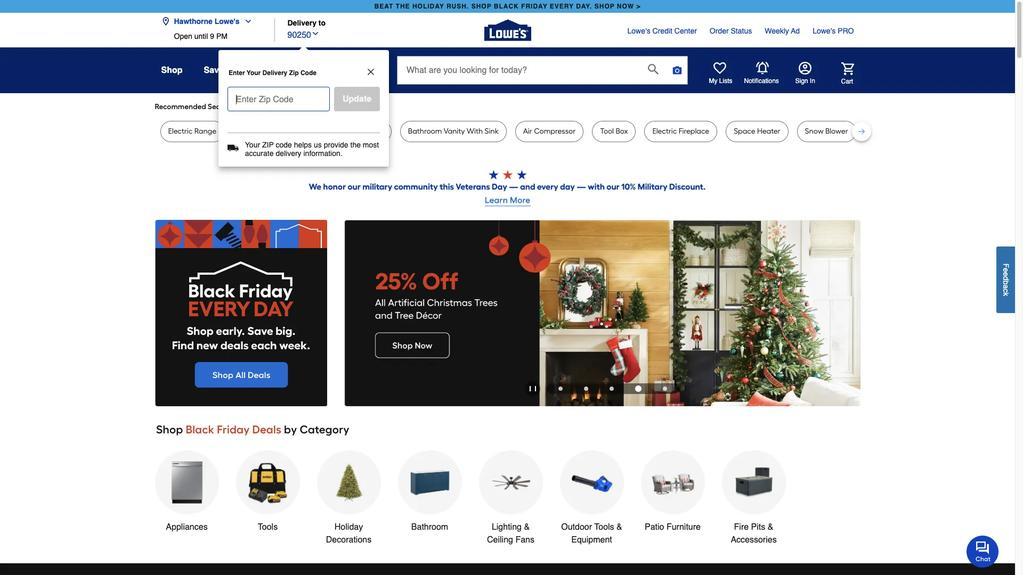 Task type: locate. For each thing, give the bounding box(es) containing it.
1 horizontal spatial for
[[335, 102, 345, 111]]

0 vertical spatial delivery
[[288, 19, 317, 27]]

0 horizontal spatial you
[[252, 102, 264, 111]]

&
[[346, 66, 352, 75], [524, 523, 530, 533], [617, 523, 623, 533], [768, 523, 774, 533]]

1 shop from the left
[[472, 3, 492, 10]]

weekly
[[765, 27, 790, 35]]

lowe's home improvement lists image
[[714, 62, 727, 75]]

1 tools from the left
[[258, 523, 278, 533]]

1 e from the top
[[1002, 268, 1011, 272]]

delivery to
[[288, 19, 326, 27]]

provide
[[324, 141, 349, 149]]

e up d
[[1002, 268, 1011, 272]]

1 you from the left
[[252, 102, 264, 111]]

1 bathroom from the left
[[327, 127, 361, 136]]

camera image
[[672, 65, 683, 76]]

bathroom left with
[[408, 127, 442, 136]]

a
[[1002, 285, 1011, 289]]

1 horizontal spatial electric
[[653, 127, 677, 136]]

accurate
[[245, 149, 274, 158]]

2 shop from the left
[[595, 3, 615, 10]]

air compressor
[[523, 127, 576, 136]]

notifications
[[745, 77, 779, 85]]

lowe's left credit
[[628, 27, 651, 35]]

1 horizontal spatial bathroom
[[408, 127, 442, 136]]

for left the chevron right icon at the left of page
[[335, 102, 345, 111]]

day.
[[576, 3, 593, 10]]

vanity up most on the top left of page
[[363, 127, 384, 136]]

your right enter
[[247, 69, 261, 77]]

fire pits & accessories
[[731, 523, 777, 545]]

patio furniture button
[[641, 451, 705, 534]]

your
[[247, 69, 261, 77], [245, 141, 260, 149]]

sink
[[485, 127, 499, 136]]

order
[[710, 27, 729, 35]]

fireplace
[[679, 127, 710, 136]]

9
[[210, 32, 214, 41]]

tools inside tools button
[[258, 523, 278, 533]]

shop right day.
[[595, 3, 615, 10]]

compressor
[[534, 127, 576, 136]]

enter your delivery zip code
[[229, 69, 317, 77]]

center
[[675, 27, 697, 35]]

diy
[[329, 66, 343, 75]]

delivery left the zip
[[263, 69, 288, 77]]

1 vertical spatial your
[[245, 141, 260, 149]]

& up fans
[[524, 523, 530, 533]]

& right diy
[[346, 66, 352, 75]]

update
[[343, 94, 372, 104]]

for right searches
[[241, 102, 250, 111]]

2 vanity from the left
[[444, 127, 465, 136]]

bathroom vanity with sink
[[408, 127, 499, 136]]

location image
[[161, 17, 170, 26]]

bathroom
[[412, 523, 449, 533]]

2 e from the top
[[1002, 272, 1011, 276]]

shop black friday deals by category. image
[[155, 421, 861, 440]]

range
[[194, 127, 217, 136]]

friday
[[522, 3, 548, 10]]

decorations
[[326, 536, 372, 545]]

shop
[[472, 3, 492, 10], [595, 3, 615, 10]]

you left more
[[252, 102, 264, 111]]

search image
[[648, 64, 659, 75]]

information.
[[304, 149, 343, 158]]

installations
[[258, 66, 308, 75]]

enter
[[229, 69, 245, 77]]

hawthorne lowe's button
[[161, 11, 257, 32]]

your down washing
[[245, 141, 260, 149]]

space heater
[[734, 127, 781, 136]]

shop right rush.
[[472, 3, 492, 10]]

1 vanity from the left
[[363, 127, 384, 136]]

& inside fire pits & accessories
[[768, 523, 774, 533]]

& inside lighting & ceiling fans
[[524, 523, 530, 533]]

to
[[319, 19, 326, 27]]

0 horizontal spatial lowe's
[[215, 17, 240, 26]]

ad
[[791, 27, 800, 35]]

0 horizontal spatial shop
[[472, 3, 492, 10]]

suggestions
[[292, 102, 334, 111]]

scroll to item #4 element
[[625, 386, 653, 393]]

for
[[241, 102, 250, 111], [335, 102, 345, 111]]

my lists link
[[709, 62, 733, 85]]

1 electric from the left
[[168, 127, 193, 136]]

for for suggestions
[[335, 102, 345, 111]]

lowe's pro
[[813, 27, 854, 35]]

& inside outdoor tools & equipment
[[617, 523, 623, 533]]

1 for from the left
[[241, 102, 250, 111]]

& left patio
[[617, 523, 623, 533]]

lowe's up pm
[[215, 17, 240, 26]]

you
[[252, 102, 264, 111], [347, 102, 359, 111]]

e
[[1002, 268, 1011, 272], [1002, 272, 1011, 276]]

arrow right image
[[841, 313, 852, 324]]

2 electric from the left
[[653, 127, 677, 136]]

>
[[637, 3, 641, 10]]

status
[[731, 27, 752, 35]]

vanity left with
[[444, 127, 465, 136]]

cart button
[[827, 62, 854, 86]]

lowe's credit center link
[[628, 26, 697, 36]]

1 horizontal spatial shop
[[595, 3, 615, 10]]

bathroom
[[327, 127, 361, 136], [408, 127, 442, 136]]

holiday decorations
[[326, 523, 372, 545]]

90250
[[288, 30, 311, 40]]

e up b
[[1002, 272, 1011, 276]]

you up bathroom vanity
[[347, 102, 359, 111]]

box
[[616, 127, 628, 136]]

bathroom for bathroom vanity
[[327, 127, 361, 136]]

furniture
[[667, 523, 701, 533]]

k
[[1002, 293, 1011, 296]]

for inside more suggestions for you link
[[335, 102, 345, 111]]

1 horizontal spatial tools
[[595, 523, 615, 533]]

tools
[[258, 523, 278, 533], [595, 523, 615, 533]]

90250 button
[[288, 27, 320, 41]]

electric for electric range
[[168, 127, 193, 136]]

electric down recommended
[[168, 127, 193, 136]]

vanity
[[363, 127, 384, 136], [444, 127, 465, 136]]

zip
[[289, 69, 299, 77]]

lowe's inside button
[[215, 17, 240, 26]]

cart
[[842, 78, 854, 85]]

holiday
[[335, 523, 363, 533]]

1 horizontal spatial you
[[347, 102, 359, 111]]

0 horizontal spatial electric
[[168, 127, 193, 136]]

chevron right image
[[359, 103, 368, 111]]

2 tools from the left
[[595, 523, 615, 533]]

bathroom up provide
[[327, 127, 361, 136]]

None search field
[[397, 56, 688, 95]]

pm
[[216, 32, 228, 41]]

0 horizontal spatial bathroom
[[327, 127, 361, 136]]

2 horizontal spatial lowe's
[[813, 27, 836, 35]]

electric left fireplace
[[653, 127, 677, 136]]

lowe's home improvement notification center image
[[756, 62, 769, 75]]

fire
[[735, 523, 749, 533]]

2 you from the left
[[347, 102, 359, 111]]

25 percent off all artificial christmas trees and tree decor. image
[[344, 220, 861, 407]]

& right pits
[[768, 523, 774, 533]]

2 bathroom from the left
[[408, 127, 442, 136]]

rush.
[[447, 3, 469, 10]]

2 for from the left
[[335, 102, 345, 111]]

beat the holiday rush. shop black friday every day. shop now > link
[[372, 0, 643, 13]]

machine
[[273, 127, 302, 136]]

scroll to item #2 element
[[574, 387, 599, 392]]

lowe's left pro
[[813, 27, 836, 35]]

1 horizontal spatial lowe's
[[628, 27, 651, 35]]

ideas
[[354, 66, 376, 75]]

most
[[363, 141, 379, 149]]

now
[[617, 3, 635, 10]]

fans
[[516, 536, 535, 545]]

0 horizontal spatial for
[[241, 102, 250, 111]]

0 horizontal spatial vanity
[[363, 127, 384, 136]]

more
[[273, 102, 290, 111]]

blower
[[826, 127, 849, 136]]

black
[[494, 3, 519, 10]]

scroll to item #3 element
[[599, 387, 625, 392]]

lowe's
[[215, 17, 240, 26], [628, 27, 651, 35], [813, 27, 836, 35]]

1 horizontal spatial vanity
[[444, 127, 465, 136]]

c
[[1002, 289, 1011, 293]]

electric
[[168, 127, 193, 136], [653, 127, 677, 136]]

lowe's home improvement cart image
[[842, 62, 854, 75]]

delivery up 90250 button
[[288, 19, 317, 27]]

0 horizontal spatial tools
[[258, 523, 278, 533]]



Task type: vqa. For each thing, say whether or not it's contained in the screenshot.
d
yes



Task type: describe. For each thing, give the bounding box(es) containing it.
0 vertical spatial your
[[247, 69, 261, 77]]

savings button
[[204, 61, 237, 80]]

delivery
[[276, 149, 302, 158]]

Enter Zip Code text field
[[232, 87, 326, 107]]

lighting & ceiling fans button
[[479, 451, 543, 547]]

order status link
[[710, 26, 752, 36]]

the
[[396, 3, 410, 10]]

open
[[174, 32, 192, 41]]

bathroom for bathroom vanity with sink
[[408, 127, 442, 136]]

vanity for bathroom vanity with sink
[[444, 127, 465, 136]]

credit
[[653, 27, 673, 35]]

with
[[467, 127, 483, 136]]

bathroom vanity
[[327, 127, 384, 136]]

lowe's for lowe's pro
[[813, 27, 836, 35]]

shop
[[161, 66, 183, 75]]

we honor our military community on veterans day and every day with a 10 percent military discount. image
[[155, 170, 861, 209]]

your zip code helps us provide the most accurate delivery information.
[[245, 141, 379, 158]]

bathroom button
[[398, 451, 462, 534]]

diy & ideas button
[[329, 61, 376, 80]]

vanity for bathroom vanity
[[363, 127, 384, 136]]

update button
[[334, 87, 380, 111]]

chevron down image
[[311, 29, 320, 38]]

code
[[301, 69, 317, 77]]

code
[[276, 141, 292, 149]]

my lists
[[709, 77, 733, 85]]

chevron down image
[[240, 17, 253, 26]]

appliances button
[[155, 451, 219, 534]]

patio furniture
[[645, 523, 701, 533]]

accessories
[[731, 536, 777, 545]]

weekly ad link
[[765, 26, 800, 36]]

order status
[[710, 27, 752, 35]]

lists
[[720, 77, 733, 85]]

black friday every day. shop early. save big. find new deals each week. image
[[155, 220, 327, 407]]

lowe's home improvement logo image
[[484, 7, 531, 54]]

outdoor tools & equipment
[[562, 523, 623, 545]]

more suggestions for you link
[[273, 102, 368, 113]]

ceiling
[[487, 536, 513, 545]]

snow blower
[[805, 127, 849, 136]]

1 vertical spatial delivery
[[263, 69, 288, 77]]

recommended searches for you heading
[[155, 102, 861, 113]]

heater
[[758, 127, 781, 136]]

until
[[194, 32, 208, 41]]

pits
[[752, 523, 766, 533]]

helps
[[294, 141, 312, 149]]

open until 9 pm
[[174, 32, 228, 41]]

more suggestions for you
[[273, 102, 359, 111]]

f
[[1002, 264, 1011, 268]]

recommended
[[155, 102, 206, 111]]

lighting & ceiling fans
[[487, 523, 535, 545]]

us
[[314, 141, 322, 149]]

shop button
[[161, 61, 183, 80]]

electric fireplace
[[653, 127, 710, 136]]

for for searches
[[241, 102, 250, 111]]

you for recommended searches for you
[[252, 102, 264, 111]]

space
[[734, 127, 756, 136]]

you for more suggestions for you
[[347, 102, 359, 111]]

lowe's home improvement account image
[[799, 62, 812, 75]]

air
[[523, 127, 533, 136]]

lowe's pro link
[[813, 26, 854, 36]]

tools button
[[236, 451, 300, 534]]

Search Query text field
[[398, 57, 640, 84]]

your inside your zip code helps us provide the most accurate delivery information.
[[245, 141, 260, 149]]

beat the holiday rush. shop black friday every day. shop now >
[[375, 3, 641, 10]]

close image
[[366, 67, 376, 77]]

f e e d b a c k
[[1002, 264, 1011, 296]]

outdoor tools & equipment button
[[560, 451, 624, 547]]

lowe's credit center
[[628, 27, 697, 35]]

scroll to item #5 element
[[653, 387, 678, 392]]

chat invite button image
[[967, 536, 1000, 568]]

my
[[709, 77, 718, 85]]

holiday decorations button
[[317, 451, 381, 547]]

sign
[[796, 77, 809, 85]]

diy & ideas
[[329, 66, 376, 75]]

f e e d b a c k button
[[997, 247, 1016, 313]]

tool
[[600, 127, 614, 136]]

scroll to item #1 element
[[548, 387, 574, 392]]

patio
[[645, 523, 665, 533]]

tools inside outdoor tools & equipment
[[595, 523, 615, 533]]

pro
[[838, 27, 854, 35]]

savings
[[204, 66, 237, 75]]

washing machine
[[241, 127, 302, 136]]

weekly ad
[[765, 27, 800, 35]]

every
[[550, 3, 574, 10]]

electric for electric fireplace
[[653, 127, 677, 136]]

fire pits & accessories button
[[722, 451, 786, 547]]

outdoor
[[562, 523, 592, 533]]

lowe's for lowe's credit center
[[628, 27, 651, 35]]

lighting
[[492, 523, 522, 533]]

electric range
[[168, 127, 217, 136]]



